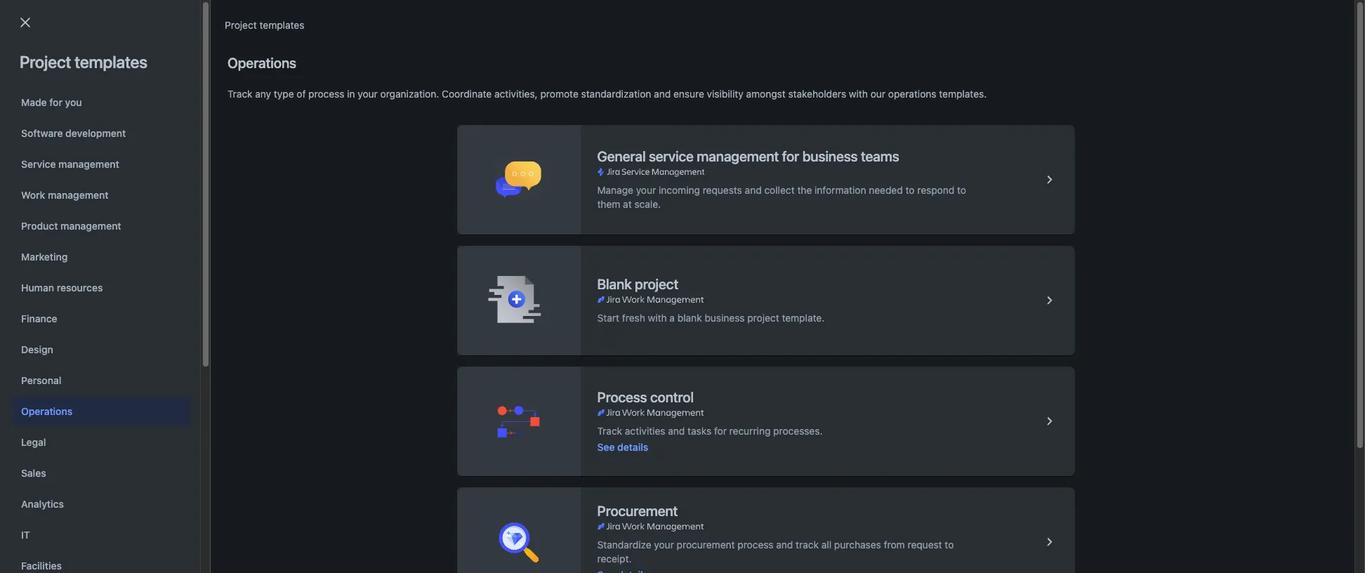 Task type: vqa. For each thing, say whether or not it's contained in the screenshot.
the topmost FOR
yes



Task type: locate. For each thing, give the bounding box(es) containing it.
with
[[849, 88, 868, 100], [648, 312, 667, 324]]

team- for star project-1374 image
[[516, 238, 545, 250]]

human resources button
[[13, 274, 190, 302]]

procurement image
[[1042, 534, 1059, 551]]

3 team- from the top
[[516, 238, 545, 250]]

and
[[654, 88, 671, 100], [745, 184, 762, 196], [668, 425, 685, 437], [777, 539, 794, 551]]

stakeholders
[[789, 88, 847, 100]]

2 team- from the top
[[516, 204, 545, 216]]

standardize
[[598, 539, 652, 551]]

general
[[598, 148, 646, 164]]

service management
[[21, 158, 119, 170]]

name
[[71, 142, 98, 154]]

respond
[[918, 184, 955, 196]]

1 horizontal spatial project
[[225, 19, 257, 31]]

0 vertical spatial with
[[849, 88, 868, 100]]

banner
[[0, 0, 1366, 39]]

project left template.
[[748, 312, 780, 324]]

management inside button
[[48, 189, 109, 201]]

for
[[49, 96, 62, 108], [783, 148, 800, 164], [715, 425, 727, 437]]

process left in
[[309, 88, 345, 100]]

your inside manage your incoming requests and collect the information needed to respond to them at scale.
[[636, 184, 656, 196]]

software down them
[[590, 238, 629, 250]]

the
[[798, 184, 813, 196]]

operations down personal
[[21, 405, 72, 417]]

team-managed business
[[516, 171, 630, 183]]

star go to market sample image
[[38, 169, 55, 186]]

your for procurement
[[654, 539, 674, 551]]

templates
[[260, 19, 305, 31], [75, 52, 147, 72]]

0 horizontal spatial for
[[49, 96, 62, 108]]

0 vertical spatial your
[[358, 88, 378, 100]]

0 vertical spatial track
[[228, 88, 253, 100]]

product management
[[21, 220, 121, 232]]

blank
[[598, 276, 632, 292]]

team-managed software down them
[[516, 238, 629, 250]]

needed
[[869, 184, 903, 196]]

1 vertical spatial team-
[[516, 204, 545, 216]]

2 team-managed software from the top
[[516, 238, 629, 250]]

business up information
[[803, 148, 858, 164]]

type
[[274, 88, 294, 100]]

2 vertical spatial team-
[[516, 238, 545, 250]]

operations up the any
[[228, 55, 296, 71]]

team-
[[516, 171, 545, 183], [516, 204, 545, 216], [516, 238, 545, 250]]

management inside button
[[58, 158, 119, 170]]

to right go
[[109, 170, 118, 182]]

managed for star project-1374 image
[[545, 238, 587, 250]]

0 vertical spatial process
[[309, 88, 345, 100]]

development
[[65, 127, 126, 139]]

management up requests at the top of the page
[[697, 148, 779, 164]]

with left the a
[[648, 312, 667, 324]]

3 managed from the top
[[545, 238, 587, 250]]

process inside 'standardize your procurement process and track all purchases from request to receipt.'
[[738, 539, 774, 551]]

team-managed software down the team-managed business
[[516, 204, 629, 216]]

track up all jira products
[[228, 88, 253, 100]]

0 vertical spatial project templates
[[225, 19, 305, 31]]

for left you
[[49, 96, 62, 108]]

1 horizontal spatial process
[[738, 539, 774, 551]]

see details
[[598, 441, 649, 453]]

primary element
[[8, 0, 1099, 39]]

None text field
[[30, 100, 167, 119]]

0 vertical spatial operations
[[228, 55, 296, 71]]

management down go
[[48, 189, 109, 201]]

your right in
[[358, 88, 378, 100]]

1 horizontal spatial with
[[849, 88, 868, 100]]

business up manage
[[590, 171, 630, 183]]

and inside manage your incoming requests and collect the information needed to respond to them at scale.
[[745, 184, 762, 196]]

1 vertical spatial project
[[748, 312, 780, 324]]

projects
[[28, 58, 88, 77]]

track up "see"
[[598, 425, 623, 437]]

1 team-managed software from the top
[[516, 204, 629, 216]]

it
[[21, 529, 30, 541]]

made
[[21, 96, 47, 108]]

marketing button
[[13, 243, 190, 271]]

jira service management image
[[598, 167, 705, 178], [598, 167, 705, 178]]

them
[[598, 198, 621, 210]]

your right standardize
[[654, 539, 674, 551]]

business
[[803, 148, 858, 164], [590, 171, 630, 183], [705, 312, 745, 324]]

1 vertical spatial operations
[[21, 405, 72, 417]]

1 vertical spatial for
[[783, 148, 800, 164]]

all
[[204, 103, 215, 115]]

0 vertical spatial team-
[[516, 171, 545, 183]]

managed
[[545, 171, 587, 183], [545, 204, 587, 216], [545, 238, 587, 250]]

2 horizontal spatial business
[[803, 148, 858, 164]]

software development
[[21, 127, 126, 139]]

all
[[822, 539, 832, 551]]

track activities and tasks for recurring processes.
[[598, 425, 823, 437]]

facilities
[[21, 560, 62, 572]]

and left collect
[[745, 184, 762, 196]]

and left the ensure
[[654, 88, 671, 100]]

to right needed
[[906, 184, 915, 196]]

to right respond
[[958, 184, 967, 196]]

process right procurement
[[738, 539, 774, 551]]

Search field
[[1099, 8, 1240, 31]]

0 horizontal spatial track
[[228, 88, 253, 100]]

business right "blank"
[[705, 312, 745, 324]]

1
[[59, 284, 64, 296]]

teams
[[861, 148, 900, 164]]

work management
[[21, 189, 109, 201]]

personal button
[[13, 367, 190, 395]]

0 vertical spatial for
[[49, 96, 62, 108]]

1 vertical spatial software
[[590, 238, 629, 250]]

your for general service management for business teams
[[636, 184, 656, 196]]

management for service management
[[58, 158, 119, 170]]

software down manage
[[590, 204, 629, 216]]

1 horizontal spatial business
[[705, 312, 745, 324]]

to right request
[[945, 539, 954, 551]]

and inside 'standardize your procurement process and track all purchases from request to receipt.'
[[777, 539, 794, 551]]

incoming
[[659, 184, 701, 196]]

0 vertical spatial team-managed software
[[516, 204, 629, 216]]

software development button
[[13, 119, 190, 148]]

0 vertical spatial business
[[803, 148, 858, 164]]

back to projects image
[[17, 14, 34, 31]]

organization.
[[381, 88, 439, 100]]

your up scale.
[[636, 184, 656, 196]]

1 vertical spatial managed
[[545, 204, 587, 216]]

project templates up you
[[20, 52, 147, 72]]

0 horizontal spatial operations
[[21, 405, 72, 417]]

go to market sample
[[94, 170, 188, 182]]

service
[[649, 148, 694, 164]]

process control image
[[1042, 413, 1059, 430]]

2 vertical spatial for
[[715, 425, 727, 437]]

2 horizontal spatial for
[[783, 148, 800, 164]]

process control
[[598, 389, 694, 405]]

previous image
[[31, 282, 48, 299]]

0 horizontal spatial project
[[20, 52, 71, 72]]

finance
[[21, 313, 57, 325]]

1 horizontal spatial operations
[[228, 55, 296, 71]]

0 horizontal spatial with
[[648, 312, 667, 324]]

project templates up the any
[[225, 19, 305, 31]]

legal button
[[13, 429, 190, 457]]

work
[[21, 189, 45, 201]]

1 vertical spatial track
[[598, 425, 623, 437]]

analytics
[[21, 498, 64, 510]]

0 horizontal spatial templates
[[75, 52, 147, 72]]

for up collect
[[783, 148, 800, 164]]

templates up type in the left of the page
[[260, 19, 305, 31]]

0 vertical spatial templates
[[260, 19, 305, 31]]

project
[[225, 19, 257, 31], [20, 52, 71, 72]]

1 vertical spatial project templates
[[20, 52, 147, 72]]

1 vertical spatial your
[[636, 184, 656, 196]]

track any type of process in your organization. coordinate activities, promote standardization and ensure visibility amongst stakeholders with our operations templates.
[[228, 88, 987, 100]]

to inside go to market sample link
[[109, 170, 118, 182]]

next image
[[75, 282, 92, 299]]

product
[[21, 220, 58, 232]]

and left track
[[777, 539, 794, 551]]

from
[[884, 539, 906, 551]]

1 team- from the top
[[516, 171, 545, 183]]

with left our
[[849, 88, 868, 100]]

2 vertical spatial your
[[654, 539, 674, 551]]

management down name button
[[58, 158, 119, 170]]

details
[[618, 441, 649, 453]]

your inside 'standardize your procurement process and track all purchases from request to receipt.'
[[654, 539, 674, 551]]

1 horizontal spatial track
[[598, 425, 623, 437]]

0 vertical spatial managed
[[545, 171, 587, 183]]

1 vertical spatial business
[[590, 171, 630, 183]]

standardization
[[582, 88, 652, 100]]

for right the tasks
[[715, 425, 727, 437]]

lead button
[[773, 140, 818, 155]]

0 vertical spatial software
[[590, 204, 629, 216]]

design button
[[13, 336, 190, 364]]

1 horizontal spatial templates
[[260, 19, 305, 31]]

templates up made for you button
[[75, 52, 147, 72]]

1 managed from the top
[[545, 171, 587, 183]]

amongst
[[747, 88, 786, 100]]

2 vertical spatial managed
[[545, 238, 587, 250]]

management
[[697, 148, 779, 164], [58, 158, 119, 170], [48, 189, 109, 201], [61, 220, 121, 232]]

2 software from the top
[[590, 238, 629, 250]]

track for track any type of process in your organization. coordinate activities, promote standardization and ensure visibility amongst stakeholders with our operations templates.
[[228, 88, 253, 100]]

0 horizontal spatial project
[[635, 276, 679, 292]]

1 vertical spatial process
[[738, 539, 774, 551]]

see
[[598, 441, 615, 453]]

promote
[[541, 88, 579, 100]]

process
[[309, 88, 345, 100], [738, 539, 774, 551]]

coordinate
[[442, 88, 492, 100]]

0 vertical spatial project
[[635, 276, 679, 292]]

tasks
[[688, 425, 712, 437]]

management down work management button
[[61, 220, 121, 232]]

sales button
[[13, 460, 190, 488]]

your
[[358, 88, 378, 100], [636, 184, 656, 196], [654, 539, 674, 551]]

a
[[670, 312, 675, 324]]

to
[[109, 170, 118, 182], [906, 184, 915, 196], [958, 184, 967, 196], [945, 539, 954, 551]]

management inside button
[[61, 220, 121, 232]]

project up the a
[[635, 276, 679, 292]]

jira work management image
[[598, 294, 704, 306], [598, 294, 704, 306], [598, 407, 704, 418], [598, 407, 704, 418], [598, 521, 704, 532], [598, 521, 704, 532]]

start
[[598, 312, 620, 324]]

1 vertical spatial team-managed software
[[516, 238, 629, 250]]



Task type: describe. For each thing, give the bounding box(es) containing it.
marketing
[[21, 251, 68, 263]]

made for you
[[21, 96, 82, 108]]

our
[[871, 88, 886, 100]]

operations button
[[13, 398, 190, 426]]

service management button
[[13, 150, 190, 178]]

human resources
[[21, 282, 103, 294]]

blank project image
[[1042, 292, 1059, 309]]

management for product management
[[61, 220, 121, 232]]

fresh
[[622, 312, 646, 324]]

1 button
[[51, 279, 72, 301]]

start fresh with a blank business project template.
[[598, 312, 825, 324]]

2 vertical spatial business
[[705, 312, 745, 324]]

track
[[796, 539, 819, 551]]

legal
[[21, 436, 46, 448]]

template.
[[782, 312, 825, 324]]

general service management for business teams image
[[1042, 171, 1059, 188]]

facilities button
[[13, 552, 190, 573]]

in
[[347, 88, 355, 100]]

and left the tasks
[[668, 425, 685, 437]]

human
[[21, 282, 54, 294]]

you
[[65, 96, 82, 108]]

work management button
[[13, 181, 190, 209]]

name button
[[65, 140, 118, 155]]

star project-1374 image
[[38, 236, 55, 253]]

ensure
[[674, 88, 705, 100]]

blank
[[678, 312, 702, 324]]

control
[[651, 389, 694, 405]]

1 vertical spatial project
[[20, 52, 71, 72]]

operations inside button
[[21, 405, 72, 417]]

sample
[[155, 170, 188, 182]]

analytics button
[[13, 490, 190, 519]]

see details button
[[598, 440, 649, 454]]

request
[[908, 539, 943, 551]]

1 horizontal spatial for
[[715, 425, 727, 437]]

1 vertical spatial with
[[648, 312, 667, 324]]

personal
[[21, 375, 61, 386]]

for inside button
[[49, 96, 62, 108]]

1 vertical spatial templates
[[75, 52, 147, 72]]

procurement
[[677, 539, 735, 551]]

project templates link
[[225, 17, 305, 34]]

any
[[255, 88, 271, 100]]

go
[[94, 170, 106, 182]]

jira
[[218, 103, 234, 115]]

requests
[[703, 184, 743, 196]]

it button
[[13, 521, 190, 549]]

operations
[[889, 88, 937, 100]]

0 horizontal spatial process
[[309, 88, 345, 100]]

1 software from the top
[[590, 204, 629, 216]]

product management button
[[13, 212, 190, 240]]

go to market sample link
[[71, 169, 348, 186]]

finance button
[[13, 305, 190, 333]]

lead
[[778, 142, 801, 154]]

manage your incoming requests and collect the information needed to respond to them at scale.
[[598, 184, 967, 210]]

collect
[[765, 184, 795, 196]]

processes.
[[774, 425, 823, 437]]

1 horizontal spatial project templates
[[225, 19, 305, 31]]

activities
[[625, 425, 666, 437]]

at
[[623, 198, 632, 210]]

2 managed from the top
[[545, 204, 587, 216]]

managed for star go to market sample icon
[[545, 171, 587, 183]]

scale.
[[635, 198, 661, 210]]

0 vertical spatial project
[[225, 19, 257, 31]]

sales
[[21, 467, 46, 479]]

purchases
[[835, 539, 882, 551]]

market
[[121, 170, 152, 182]]

made for you button
[[13, 89, 190, 117]]

information
[[815, 184, 867, 196]]

all jira products
[[204, 103, 277, 115]]

1 horizontal spatial project
[[748, 312, 780, 324]]

team- for star go to market sample icon
[[516, 171, 545, 183]]

recurring
[[730, 425, 771, 437]]

of
[[297, 88, 306, 100]]

templates.
[[940, 88, 987, 100]]

receipt.
[[598, 553, 632, 565]]

management for work management
[[48, 189, 109, 201]]

track for track activities and tasks for recurring processes.
[[598, 425, 623, 437]]

manage
[[598, 184, 634, 196]]

visibility
[[707, 88, 744, 100]]

software
[[21, 127, 63, 139]]

general service management for business teams
[[598, 148, 900, 164]]

to inside 'standardize your procurement process and track all purchases from request to receipt.'
[[945, 539, 954, 551]]

0 horizontal spatial business
[[590, 171, 630, 183]]

service
[[21, 158, 56, 170]]

design
[[21, 344, 53, 356]]

standardize your procurement process and track all purchases from request to receipt.
[[598, 539, 954, 565]]

0 horizontal spatial project templates
[[20, 52, 147, 72]]

process
[[598, 389, 648, 405]]



